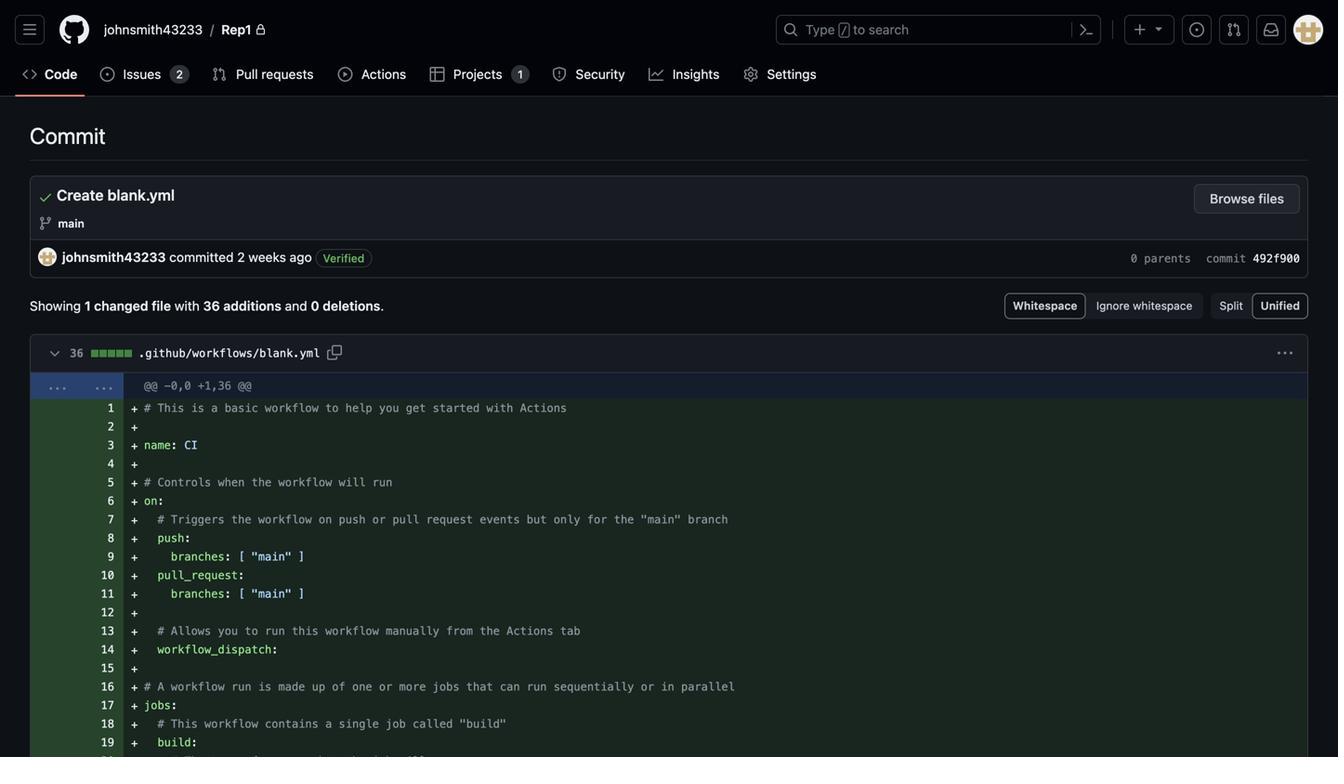Task type: vqa. For each thing, say whether or not it's contained in the screenshot.
2nd branches from the top
yes



Task type: locate. For each thing, give the bounding box(es) containing it.
you left get
[[379, 402, 399, 415]]

/ left rep1
[[210, 22, 214, 37]]

jobs
[[433, 681, 460, 694], [144, 700, 171, 713]]

issue opened image left the issues
[[100, 67, 115, 82]]

jobs :
[[144, 700, 178, 713]]

the
[[252, 476, 272, 489], [231, 514, 252, 527], [614, 514, 635, 527], [480, 625, 500, 638]]

on down controls
[[144, 495, 158, 508]]

issue opened image left git pull request image
[[1190, 22, 1205, 37]]

/ inside type / to search
[[841, 24, 848, 37]]

1 horizontal spatial to
[[325, 402, 339, 415]]

0 horizontal spatial 0
[[311, 298, 319, 314]]

1 / 1 checks ok image
[[38, 190, 53, 205]]

1 vertical spatial on
[[319, 514, 332, 527]]

0 horizontal spatial to
[[245, 625, 258, 638]]

actions right play image
[[362, 66, 406, 82]]

build
[[158, 737, 191, 750]]

run right can
[[527, 681, 547, 694]]

# up the name
[[144, 402, 151, 415]]

0 horizontal spatial you
[[218, 625, 238, 638]]

1 horizontal spatial a
[[326, 718, 332, 731]]

a left single
[[326, 718, 332, 731]]

push down triggers
[[158, 532, 184, 545]]

[ up pull_request :
[[238, 551, 245, 564]]

run right will
[[373, 476, 393, 489]]

events
[[480, 514, 520, 527]]

0 vertical spatial a
[[211, 402, 218, 415]]

branches : [ "main" ] up pull_request :
[[171, 551, 305, 564]]

1 horizontal spatial 0
[[1131, 252, 1138, 265]]

the right from
[[480, 625, 500, 638]]

lock image
[[255, 24, 266, 35]]

commit
[[1207, 252, 1247, 265]]

"main" left the branch
[[641, 514, 682, 527]]

# down jobs :
[[158, 718, 164, 731]]

0 horizontal spatial jobs
[[144, 700, 171, 713]]

the down when
[[231, 514, 252, 527]]

1 horizontal spatial with
[[487, 402, 514, 415]]

whitespace
[[1134, 299, 1193, 312]]

copy image
[[327, 345, 342, 360]]

0 vertical spatial 2
[[176, 68, 183, 81]]

plus image
[[1133, 22, 1148, 37]]

1 @@ from the left
[[144, 380, 158, 393]]

this down -
[[158, 402, 184, 415]]

1 vertical spatial johnsmith43233
[[62, 250, 166, 265]]

blank.yml
[[107, 186, 175, 204]]

@@ -0,0 +1,36 @@
[[144, 380, 252, 393]]

security link
[[545, 60, 634, 88]]

a
[[158, 681, 164, 694]]

list
[[97, 15, 765, 45]]

2 @@ from the left
[[238, 380, 252, 393]]

1 vertical spatial branches : [ "main" ]
[[171, 588, 305, 601]]

1 vertical spatial push
[[158, 532, 184, 545]]

0 vertical spatial you
[[379, 402, 399, 415]]

manually
[[386, 625, 440, 638]]

0 horizontal spatial is
[[191, 402, 205, 415]]

johnsmith43233 link
[[97, 15, 210, 45], [62, 250, 166, 265]]

# for # triggers the workflow on push or pull request events but only for the "main" branch
[[158, 514, 164, 527]]

johnsmith43233 link up the issues
[[97, 15, 210, 45]]

0 vertical spatial ]
[[299, 551, 305, 564]]

that
[[467, 681, 493, 694]]

this for workflow
[[171, 718, 198, 731]]

browse files
[[1211, 191, 1285, 206]]

# left a
[[144, 681, 151, 694]]

/
[[210, 22, 214, 37], [841, 24, 848, 37]]

gear image
[[744, 67, 759, 82]]

build :
[[158, 737, 198, 750]]

: for build
[[191, 737, 198, 750]]

parallel
[[682, 681, 735, 694]]

rep1 link
[[214, 15, 274, 45]]

push down will
[[339, 514, 366, 527]]

/ for johnsmith43233
[[210, 22, 214, 37]]

1 branches : [ "main" ] from the top
[[171, 551, 305, 564]]

this
[[158, 402, 184, 415], [171, 718, 198, 731]]

2 left weeks
[[237, 250, 245, 265]]

# a workflow run is made up of one or more jobs that can run sequentially or in parallel
[[144, 681, 735, 694]]

# for # this is a basic workflow to help you get started with actions
[[144, 402, 151, 415]]

a
[[211, 402, 218, 415], [326, 718, 332, 731]]

johnsmith43233 link up changed
[[62, 250, 166, 265]]

"main"
[[641, 514, 682, 527], [252, 551, 292, 564], [252, 588, 292, 601]]

"main" up this
[[252, 588, 292, 601]]

0 horizontal spatial 1
[[85, 298, 91, 314]]

# for # controls when the workflow will run
[[144, 476, 151, 489]]

branches up pull_request
[[171, 551, 225, 564]]

: for pull_request
[[238, 569, 245, 582]]

list containing johnsmith43233 /
[[97, 15, 765, 45]]

1 vertical spatial [
[[238, 588, 245, 601]]

36 right toggle diff contents icon
[[70, 347, 90, 360]]

actions left tab
[[507, 625, 554, 638]]

this for is
[[158, 402, 184, 415]]

0 vertical spatial on
[[144, 495, 158, 508]]

1 horizontal spatial you
[[379, 402, 399, 415]]

2 right the issues
[[176, 68, 183, 81]]

settings link
[[736, 60, 826, 88]]

1 vertical spatial jobs
[[144, 700, 171, 713]]

command palette image
[[1080, 22, 1094, 37]]

file
[[152, 298, 171, 314]]

johnsmith43233 for johnsmith43233 committed 2 weeks ago
[[62, 250, 166, 265]]

issue opened image
[[1190, 22, 1205, 37], [100, 67, 115, 82]]

0 vertical spatial this
[[158, 402, 184, 415]]

files
[[1259, 191, 1285, 206]]

0 horizontal spatial with
[[175, 298, 200, 314]]

1 vertical spatial "main"
[[252, 551, 292, 564]]

1 horizontal spatial jobs
[[433, 681, 460, 694]]

branches : [ "main" ]
[[171, 551, 305, 564], [171, 588, 305, 601]]

1 vertical spatial ]
[[299, 588, 305, 601]]

called
[[413, 718, 453, 731]]

diff view list
[[1211, 293, 1309, 319]]

weeks
[[249, 250, 286, 265]]

branches
[[171, 551, 225, 564], [171, 588, 225, 601]]

0 vertical spatial johnsmith43233 link
[[97, 15, 210, 45]]

0 right and
[[311, 298, 319, 314]]

36 left "additions"
[[203, 298, 220, 314]]

branches down pull_request
[[171, 588, 225, 601]]

name
[[144, 439, 171, 452]]

actions right started
[[520, 402, 567, 415]]

1 horizontal spatial is
[[258, 681, 272, 694]]

type / to search
[[806, 22, 910, 37]]

0 vertical spatial with
[[175, 298, 200, 314]]

0 horizontal spatial issue opened image
[[100, 67, 115, 82]]

: for jobs
[[171, 700, 178, 713]]

to left search
[[854, 22, 866, 37]]

1 vertical spatial 2
[[237, 250, 245, 265]]

2
[[176, 68, 183, 81], [237, 250, 245, 265]]

you up workflow_dispatch :
[[218, 625, 238, 638]]

ignore whitespace
[[1097, 299, 1193, 312]]

2 vertical spatial actions
[[507, 625, 554, 638]]

]
[[299, 551, 305, 564], [299, 588, 305, 601]]

run down workflow_dispatch :
[[231, 681, 252, 694]]

0 horizontal spatial 2
[[176, 68, 183, 81]]

or left in
[[641, 681, 655, 694]]

johnsmith43233 inside johnsmith43233 /
[[104, 22, 203, 37]]

[ down pull_request :
[[238, 588, 245, 601]]

"main" down # controls when the workflow will run
[[252, 551, 292, 564]]

0 vertical spatial actions
[[362, 66, 406, 82]]

/ inside johnsmith43233 /
[[210, 22, 214, 37]]

is
[[191, 402, 205, 415], [258, 681, 272, 694]]

0 horizontal spatial @@
[[144, 380, 158, 393]]

# up on :
[[144, 476, 151, 489]]

this up build :
[[171, 718, 198, 731]]

to left help
[[325, 402, 339, 415]]

git pull request image
[[1227, 22, 1242, 37]]

0 vertical spatial branches : [ "main" ]
[[171, 551, 305, 564]]

graph image
[[649, 67, 664, 82]]

with right the file
[[175, 298, 200, 314]]

0 left parents
[[1131, 252, 1138, 265]]

1 vertical spatial branches
[[171, 588, 225, 601]]

2 branches from the top
[[171, 588, 225, 601]]

type
[[806, 22, 835, 37]]

jobs left the that
[[433, 681, 460, 694]]

# for # this workflow contains a single job called "build"
[[158, 718, 164, 731]]

0 horizontal spatial 36
[[70, 347, 90, 360]]

:
[[171, 439, 178, 452], [158, 495, 164, 508], [184, 532, 191, 545], [225, 551, 231, 564], [238, 569, 245, 582], [225, 588, 231, 601], [272, 644, 278, 657], [171, 700, 178, 713], [191, 737, 198, 750]]

# left allows
[[158, 625, 164, 638]]

1 vertical spatial issue opened image
[[100, 67, 115, 82]]

0
[[1131, 252, 1138, 265], [311, 298, 319, 314]]

jobs down a
[[144, 700, 171, 713]]

0 vertical spatial is
[[191, 402, 205, 415]]

# for # allows you to run this workflow manually from the actions tab
[[158, 625, 164, 638]]

with right started
[[487, 402, 514, 415]]

run left this
[[265, 625, 285, 638]]

workflow right this
[[326, 625, 379, 638]]

or left pull
[[373, 514, 386, 527]]

this
[[292, 625, 319, 638]]

johnsmith43233 up the issues
[[104, 22, 203, 37]]

0 vertical spatial to
[[854, 22, 866, 37]]

git pull request image
[[212, 67, 227, 82]]

to up workflow_dispatch :
[[245, 625, 258, 638]]

is down "@@ -0,0 +1,36 @@"
[[191, 402, 205, 415]]

on down # controls when the workflow will run
[[319, 514, 332, 527]]

0 vertical spatial branches
[[171, 551, 225, 564]]

and
[[285, 298, 307, 314]]

1 vertical spatial this
[[171, 718, 198, 731]]

a down "+1,36"
[[211, 402, 218, 415]]

is left the made
[[258, 681, 272, 694]]

security
[[576, 66, 626, 82]]

0 vertical spatial push
[[339, 514, 366, 527]]

johnsmith43233 up changed
[[62, 250, 166, 265]]

0 horizontal spatial /
[[210, 22, 214, 37]]

workflow right basic
[[265, 402, 319, 415]]

0 vertical spatial 36
[[203, 298, 220, 314]]

on
[[144, 495, 158, 508], [319, 514, 332, 527]]

0 vertical spatial johnsmith43233
[[104, 22, 203, 37]]

1 ] from the top
[[299, 551, 305, 564]]

1 right showing
[[85, 298, 91, 314]]

1 horizontal spatial @@
[[238, 380, 252, 393]]

branches : [ "main" ] down pull_request :
[[171, 588, 305, 601]]

1 vertical spatial you
[[218, 625, 238, 638]]

additions
[[223, 298, 282, 314]]

ignore whitespace button
[[1089, 296, 1201, 316]]

: for workflow_dispatch
[[272, 644, 278, 657]]

# down on :
[[158, 514, 164, 527]]

on :
[[144, 495, 164, 508]]

@@ left -
[[144, 380, 158, 393]]

pull
[[236, 66, 258, 82]]

0 vertical spatial issue opened image
[[1190, 22, 1205, 37]]

2 horizontal spatial to
[[854, 22, 866, 37]]

# allows you to run this workflow manually from the actions tab
[[158, 625, 581, 638]]

2 vertical spatial to
[[245, 625, 258, 638]]

actions link
[[331, 60, 415, 88]]

/ right the type
[[841, 24, 848, 37]]

0 vertical spatial [
[[238, 551, 245, 564]]

@@ up basic
[[238, 380, 252, 393]]

you
[[379, 402, 399, 415], [218, 625, 238, 638]]

single
[[339, 718, 379, 731]]

with
[[175, 298, 200, 314], [487, 402, 514, 415]]

1 horizontal spatial /
[[841, 24, 848, 37]]

requests
[[262, 66, 314, 82]]

1 horizontal spatial push
[[339, 514, 366, 527]]

actions
[[362, 66, 406, 82], [520, 402, 567, 415], [507, 625, 554, 638]]

projects
[[454, 66, 503, 82]]

1 horizontal spatial 1
[[518, 68, 523, 81]]

2 vertical spatial "main"
[[252, 588, 292, 601]]

issue opened image for git pull request image
[[1190, 22, 1205, 37]]

1 vertical spatial 36
[[70, 347, 90, 360]]

1 left shield icon
[[518, 68, 523, 81]]

1 horizontal spatial issue opened image
[[1190, 22, 1205, 37]]



Task type: describe. For each thing, give the bounding box(es) containing it.
table image
[[430, 67, 445, 82]]

when
[[218, 476, 245, 489]]

browse files link
[[1195, 184, 1301, 214]]

: for on
[[158, 495, 164, 508]]

of
[[332, 681, 346, 694]]

.github/workflows/blank.yml
[[139, 347, 320, 360]]

push :
[[158, 532, 191, 545]]

git branch image
[[38, 216, 53, 231]]

the right for
[[614, 514, 635, 527]]

492f900
[[1254, 252, 1301, 265]]

1 vertical spatial with
[[487, 402, 514, 415]]

rep1
[[222, 22, 252, 37]]

name : ci
[[144, 439, 198, 452]]

but
[[527, 514, 547, 527]]

2 branches : [ "main" ] from the top
[[171, 588, 305, 601]]

parents
[[1145, 252, 1192, 265]]

one
[[352, 681, 373, 694]]

code link
[[15, 60, 85, 88]]

0 vertical spatial jobs
[[433, 681, 460, 694]]

pull
[[393, 514, 420, 527]]

workflow_dispatch :
[[158, 644, 278, 657]]

triangle down image
[[1152, 21, 1167, 36]]

create
[[57, 186, 104, 204]]

whitespace
[[1014, 299, 1078, 312]]

sequentially
[[554, 681, 635, 694]]

# controls when the workflow will run
[[144, 476, 393, 489]]

toggle diff contents image
[[47, 347, 62, 362]]

show options image
[[1279, 346, 1293, 361]]

1 vertical spatial actions
[[520, 402, 567, 415]]

1 horizontal spatial on
[[319, 514, 332, 527]]

johnsmith43233 committed 2 weeks ago
[[62, 250, 312, 265]]

workflow right a
[[171, 681, 225, 694]]

only
[[554, 514, 581, 527]]

made
[[278, 681, 305, 694]]

johnsmith43233 for johnsmith43233 /
[[104, 22, 203, 37]]

help
[[346, 402, 373, 415]]

pull_request
[[158, 569, 238, 582]]

committed
[[169, 250, 234, 265]]

0 horizontal spatial push
[[158, 532, 184, 545]]

commit 492f900
[[1207, 252, 1301, 265]]

code image
[[22, 67, 37, 82]]

create blank.yml
[[57, 186, 175, 204]]

allows
[[171, 625, 211, 638]]

1 vertical spatial 0
[[311, 298, 319, 314]]

job
[[386, 718, 406, 731]]

workflow left will
[[278, 476, 332, 489]]

ago
[[290, 250, 312, 265]]

1 branches from the top
[[171, 551, 225, 564]]

request
[[426, 514, 473, 527]]

# this is a basic workflow to help you get started with actions
[[144, 402, 567, 415]]

/ for type
[[841, 24, 848, 37]]

workflow_dispatch
[[158, 644, 272, 657]]

2 ] from the top
[[299, 588, 305, 601]]

2 [ from the top
[[238, 588, 245, 601]]

0,0
[[171, 380, 191, 393]]

1 vertical spatial is
[[258, 681, 272, 694]]

search
[[869, 22, 910, 37]]

pull requests
[[236, 66, 314, 82]]

triggers
[[171, 514, 225, 527]]

or right one
[[379, 681, 393, 694]]

homepage image
[[60, 15, 89, 45]]

0 horizontal spatial on
[[144, 495, 158, 508]]

ci
[[184, 439, 198, 452]]

will
[[339, 476, 366, 489]]

"build"
[[460, 718, 507, 731]]

contains
[[265, 718, 319, 731]]

1 vertical spatial johnsmith43233 link
[[62, 250, 166, 265]]

commit
[[30, 123, 106, 149]]

0 vertical spatial 1
[[518, 68, 523, 81]]

0 vertical spatial "main"
[[641, 514, 682, 527]]

more
[[399, 681, 426, 694]]

split button
[[1214, 296, 1250, 316]]

unified
[[1261, 299, 1301, 312]]

1 vertical spatial a
[[326, 718, 332, 731]]

verified
[[323, 252, 365, 265]]

settings
[[767, 66, 817, 82]]

# triggers the workflow on push or pull request events but only for the "main" branch
[[158, 514, 729, 527]]

main link
[[58, 217, 84, 230]]

code
[[45, 66, 78, 82]]

from
[[446, 625, 473, 638]]

# for # a workflow run is made up of one or more jobs that can run sequentially or in parallel
[[144, 681, 151, 694]]

for
[[587, 514, 608, 527]]

controls
[[158, 476, 211, 489]]

up
[[312, 681, 326, 694]]

issue opened image for git pull request icon
[[100, 67, 115, 82]]

.github/workflows/blank.yml link
[[139, 339, 320, 369]]

browse
[[1211, 191, 1256, 206]]

workflow down # controls when the workflow will run
[[258, 514, 312, 527]]

workflow left contains at the left
[[205, 718, 258, 731]]

unified button
[[1256, 296, 1306, 316]]

notifications image
[[1265, 22, 1279, 37]]

1 [ from the top
[[238, 551, 245, 564]]

-
[[164, 380, 171, 393]]

the right when
[[252, 476, 272, 489]]

@johnsmith43233 image
[[38, 248, 57, 266]]

main
[[58, 217, 84, 230]]

can
[[500, 681, 520, 694]]

pull_request :
[[158, 569, 245, 582]]

0 horizontal spatial a
[[211, 402, 218, 415]]

get
[[406, 402, 426, 415]]

whitespace list
[[1005, 293, 1204, 319]]

play image
[[338, 67, 353, 82]]

tab
[[561, 625, 581, 638]]

actions inside actions link
[[362, 66, 406, 82]]

changed
[[94, 298, 148, 314]]

started
[[433, 402, 480, 415]]

.
[[381, 298, 384, 314]]

1 vertical spatial 1
[[85, 298, 91, 314]]

: for push
[[184, 532, 191, 545]]

insights
[[673, 66, 720, 82]]

1 vertical spatial to
[[325, 402, 339, 415]]

1 horizontal spatial 2
[[237, 250, 245, 265]]

issues
[[123, 66, 161, 82]]

pull requests link
[[204, 60, 323, 88]]

showing 1 changed file with 36 additions and 0 deletions .
[[30, 298, 384, 314]]

verified button
[[316, 249, 372, 268]]

whitespace button
[[1008, 296, 1084, 316]]

johnsmith43233 /
[[104, 22, 214, 37]]

showing
[[30, 298, 81, 314]]

1 horizontal spatial 36
[[203, 298, 220, 314]]

shield image
[[552, 67, 567, 82]]

0 vertical spatial 0
[[1131, 252, 1138, 265]]

split
[[1220, 299, 1244, 312]]

+1,36
[[198, 380, 231, 393]]



